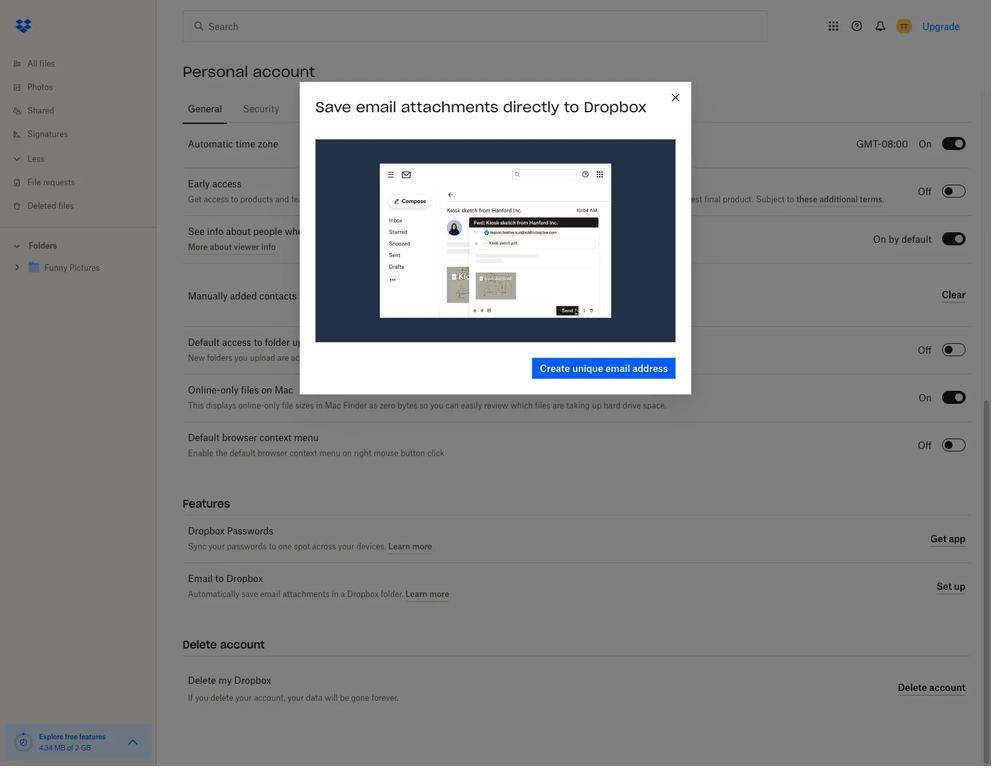 Task type: describe. For each thing, give the bounding box(es) containing it.
this displays online-only file sizes in mac finder as zero bytes so you can easily review which files are taking up hard drive space.
[[188, 402, 667, 410]]

added
[[230, 292, 257, 301]]

across
[[312, 543, 336, 551]]

automatic time zone
[[188, 140, 278, 149]]

folders
[[207, 355, 232, 362]]

0 horizontal spatial a
[[341, 590, 345, 598]]

1 upload from the left
[[250, 355, 275, 362]]

dropbox passwords
[[188, 526, 273, 536]]

file
[[27, 179, 41, 187]]

one
[[278, 543, 292, 551]]

to left one at the bottom
[[269, 543, 276, 551]]

photos link
[[10, 76, 157, 99]]

sync
[[188, 543, 206, 551]]

default browser context menu
[[188, 434, 319, 443]]

teams
[[627, 196, 649, 203]]

files right all
[[40, 60, 55, 68]]

0 vertical spatial are
[[277, 355, 289, 362]]

default for default browser context menu
[[188, 434, 220, 443]]

0 horizontal spatial attachments
[[283, 590, 330, 598]]

mouse
[[374, 450, 399, 458]]

button
[[401, 450, 425, 458]]

free
[[65, 732, 78, 741]]

explore
[[39, 732, 63, 741]]

gb
[[81, 745, 91, 752]]

uploads
[[292, 338, 327, 347]]

file requests link
[[10, 171, 157, 194]]

this
[[188, 402, 204, 410]]

access for get
[[204, 196, 229, 203]]

bytes
[[397, 402, 418, 410]]

product.
[[723, 196, 754, 203]]

email for automatically save email attachments in a dropbox folder.
[[260, 590, 281, 598]]

spot
[[294, 543, 310, 551]]

apps
[[377, 104, 399, 114]]

1 vertical spatial context
[[290, 450, 317, 458]]

1 horizontal spatial email
[[356, 97, 396, 116]]

0 vertical spatial only
[[221, 386, 239, 395]]

security tab
[[238, 93, 285, 125]]

give
[[500, 196, 515, 203]]

still
[[382, 196, 396, 203]]

2 vertical spatial on
[[919, 393, 932, 403]]

to up automatically
[[215, 574, 224, 583]]

default access to folder uploads
[[188, 338, 327, 347]]

if you delete your account, your data will be gone forever.
[[188, 693, 398, 702]]

contacts
[[259, 292, 297, 301]]

signatures
[[27, 131, 68, 138]]

delete account
[[183, 638, 265, 651]]

email to dropbox
[[188, 574, 263, 583]]

about
[[226, 227, 251, 236]]

general tab
[[183, 93, 227, 125]]

08:00
[[882, 140, 908, 149]]

folders button
[[0, 236, 157, 255]]

less image
[[10, 152, 23, 165]]

that
[[324, 196, 338, 203]]

create unique email address button
[[532, 358, 676, 379]]

sizes
[[295, 402, 314, 410]]

dropbox inside dialog
[[584, 97, 647, 116]]

requests
[[43, 179, 75, 187]]

1 off from the top
[[918, 187, 932, 196]]

is
[[374, 196, 380, 203]]

explore free features 4.34 mb of 2 gb
[[39, 732, 106, 752]]

taking
[[566, 402, 590, 410]]

who
[[285, 227, 303, 236]]

enable the default browser context menu on right mouse button click
[[188, 450, 444, 458]]

access for early
[[212, 179, 242, 188]]

automatic
[[188, 140, 233, 149]]

file requests
[[27, 179, 75, 187]]

online-
[[238, 402, 264, 410]]

address
[[632, 363, 668, 374]]

file
[[282, 402, 293, 410]]

tab list containing general
[[183, 91, 971, 125]]

less
[[27, 155, 44, 163]]

with
[[376, 355, 393, 362]]

will
[[325, 693, 338, 702]]

to left 'products'
[[231, 196, 238, 203]]

subject
[[756, 196, 785, 203]]

people
[[253, 227, 282, 236]]

passwords
[[227, 543, 267, 551]]

signatures link
[[10, 123, 157, 146]]

help
[[563, 196, 579, 203]]

build
[[652, 196, 670, 203]]

2 upload from the left
[[445, 355, 471, 362]]

create
[[540, 363, 570, 374]]

refer a friend
[[481, 104, 539, 114]]

of
[[67, 745, 73, 752]]

files right deleted
[[58, 202, 74, 210]]

quota usage element
[[13, 732, 34, 753]]

a inside tab
[[506, 104, 511, 114]]

your right sync
[[209, 543, 225, 551]]

off for folder
[[918, 346, 932, 355]]

account for personal account
[[253, 63, 315, 81]]

refer
[[481, 104, 504, 114]]

0 horizontal spatial menu
[[294, 434, 319, 443]]

to left everyone
[[332, 355, 339, 362]]

be
[[340, 693, 349, 702]]

account,
[[254, 693, 286, 702]]

files right the view
[[344, 227, 362, 236]]

easily
[[461, 402, 482, 410]]

0 vertical spatial browser
[[222, 434, 257, 443]]

access for default
[[222, 338, 251, 347]]

displays
[[206, 402, 236, 410]]

manually added contacts
[[188, 292, 297, 301]]

0 horizontal spatial on
[[261, 386, 272, 395]]

folder.
[[381, 590, 403, 598]]

upgrade
[[922, 21, 960, 32]]

0 vertical spatial on
[[919, 140, 932, 149]]

1 vertical spatial browser
[[258, 450, 288, 458]]

save
[[316, 97, 351, 116]]

apps tab
[[371, 93, 404, 125]]

save email attachments directly to dropbox
[[316, 97, 647, 116]]

our
[[581, 196, 593, 203]]

unique
[[572, 363, 603, 374]]

sharing
[[560, 104, 594, 114]]

deleted files
[[27, 202, 74, 210]]

gone
[[351, 693, 369, 702]]

0 vertical spatial mac
[[275, 386, 293, 395]]

access right with
[[395, 355, 420, 362]]

automatically save email attachments in a dropbox folder.
[[188, 590, 406, 598]]

to right the subject
[[787, 196, 794, 203]]

space.
[[643, 402, 667, 410]]

delete for delete account
[[183, 638, 217, 651]]

zone
[[258, 140, 278, 149]]

3 and from the left
[[484, 196, 498, 203]]

online-
[[188, 386, 221, 395]]



Task type: vqa. For each thing, say whether or not it's contained in the screenshot.
the requests associated with Signature requests
no



Task type: locate. For each thing, give the bounding box(es) containing it.
mac up file
[[275, 386, 293, 395]]

you right folders
[[234, 355, 248, 362]]

default up new at the left top
[[188, 338, 220, 347]]

product
[[596, 196, 624, 203]]

context down sizes
[[290, 450, 317, 458]]

1 vertical spatial default
[[188, 434, 220, 443]]

2 vertical spatial the
[[216, 450, 228, 458]]

email right 'save'
[[356, 97, 396, 116]]

dropbox
[[584, 97, 647, 116], [341, 196, 372, 203], [188, 526, 225, 536], [226, 574, 263, 583], [347, 590, 379, 598], [234, 676, 271, 685]]

1 and from the left
[[275, 196, 289, 203]]

shared
[[27, 107, 54, 115]]

1 horizontal spatial a
[[506, 104, 511, 114]]

save
[[242, 590, 258, 598]]

by
[[889, 235, 899, 244]]

files
[[40, 60, 55, 68], [58, 202, 74, 210], [344, 227, 362, 236], [241, 386, 259, 395], [535, 402, 551, 410]]

1 vertical spatial email
[[606, 363, 630, 374]]

default right by
[[902, 235, 932, 244]]

1 vertical spatial off
[[918, 346, 932, 355]]

see
[[188, 227, 205, 236]]

delete up if
[[188, 676, 216, 685]]

menu left the right
[[319, 450, 340, 458]]

right
[[354, 450, 372, 458]]

enable
[[188, 450, 213, 458]]

dropbox image
[[10, 13, 37, 39]]

on
[[919, 140, 932, 149], [873, 235, 886, 244], [919, 393, 932, 403]]

menu up enable the default browser context menu on right mouse button click
[[294, 434, 319, 443]]

if
[[188, 693, 193, 702]]

email inside button
[[606, 363, 630, 374]]

refer a friend tab
[[476, 93, 544, 125]]

tab list
[[183, 91, 971, 125]]

2 vertical spatial email
[[260, 590, 281, 598]]

0 vertical spatial attachments
[[401, 97, 499, 116]]

2 off from the top
[[918, 346, 932, 355]]

create unique email address
[[540, 363, 668, 374]]

0 vertical spatial menu
[[294, 434, 319, 443]]

can
[[446, 402, 459, 410]]

0 horizontal spatial you
[[195, 693, 208, 702]]

2 horizontal spatial email
[[606, 363, 630, 374]]

email for create unique email address
[[606, 363, 630, 374]]

notifications tab
[[295, 93, 361, 125]]

security
[[243, 104, 279, 114]]

1 vertical spatial only
[[264, 402, 280, 410]]

1 horizontal spatial my
[[328, 227, 341, 236]]

you right if
[[195, 693, 208, 702]]

up
[[592, 402, 602, 410]]

1 vertical spatial the
[[431, 355, 443, 362]]

deleted
[[27, 202, 56, 210]]

directly
[[503, 97, 559, 116]]

feedback
[[517, 196, 551, 203]]

0 horizontal spatial and
[[275, 196, 289, 203]]

delete up delete my dropbox
[[183, 638, 217, 651]]

to left help
[[554, 196, 561, 203]]

access up folders
[[222, 338, 251, 347]]

0 vertical spatial my
[[328, 227, 341, 236]]

1 vertical spatial account
[[220, 638, 265, 651]]

my
[[328, 227, 341, 236], [219, 676, 232, 685]]

0 horizontal spatial features
[[79, 732, 106, 741]]

delete for delete my dropbox
[[188, 676, 216, 685]]

1 horizontal spatial and
[[426, 196, 440, 203]]

passwords
[[227, 526, 273, 536]]

1 horizontal spatial upload
[[445, 355, 471, 362]]

1 horizontal spatial are
[[553, 402, 564, 410]]

your left data
[[288, 693, 304, 702]]

new
[[188, 355, 205, 362]]

1 horizontal spatial on
[[343, 450, 352, 458]]

1 vertical spatial you
[[430, 402, 444, 410]]

finder
[[343, 402, 367, 410]]

as
[[369, 402, 377, 410]]

context down file
[[260, 434, 292, 443]]

4.34
[[39, 745, 53, 752]]

default down default browser context menu
[[230, 450, 256, 458]]

off for menu
[[918, 441, 932, 450]]

default for default access to folder uploads
[[188, 338, 220, 347]]

are
[[277, 355, 289, 362], [553, 402, 564, 410]]

account up security tab
[[253, 63, 315, 81]]

and right 'products'
[[275, 196, 289, 203]]

0 horizontal spatial my
[[219, 676, 232, 685]]

get
[[188, 196, 202, 203]]

forever.
[[372, 693, 398, 702]]

which
[[511, 402, 533, 410]]

0 vertical spatial default
[[188, 338, 220, 347]]

0 vertical spatial features
[[291, 196, 322, 203]]

0 vertical spatial email
[[356, 97, 396, 116]]

click
[[427, 450, 444, 458]]

sync your passwords to one spot across your devices.
[[188, 543, 388, 551]]

features
[[291, 196, 322, 203], [79, 732, 106, 741]]

1 horizontal spatial you
[[234, 355, 248, 362]]

online-only files on mac
[[188, 386, 293, 395]]

1 vertical spatial default
[[230, 450, 256, 458]]

everyone
[[341, 355, 374, 362]]

save email attachments directly to dropbox dialog
[[300, 82, 691, 394]]

delete my dropbox
[[188, 676, 271, 685]]

access right early
[[212, 179, 242, 188]]

0 vertical spatial default
[[902, 235, 932, 244]]

access down the early access
[[204, 196, 229, 203]]

2 vertical spatial off
[[918, 441, 932, 450]]

see info about people who view my files
[[188, 227, 362, 236]]

branding tab
[[415, 93, 465, 125]]

all files
[[27, 60, 55, 68]]

new folders you upload are accessible to everyone with access to the upload location.
[[188, 355, 504, 362]]

0 vertical spatial off
[[918, 187, 932, 196]]

a
[[506, 104, 511, 114], [341, 590, 345, 598]]

mb
[[55, 745, 65, 752]]

my up delete
[[219, 676, 232, 685]]

1 horizontal spatial the
[[431, 355, 443, 362]]

to left folder
[[254, 338, 262, 347]]

1 horizontal spatial in
[[332, 590, 339, 598]]

0 horizontal spatial the
[[216, 450, 228, 458]]

delete
[[211, 693, 233, 702]]

0 vertical spatial in
[[316, 402, 323, 410]]

manually
[[188, 292, 228, 301]]

my right the view
[[328, 227, 341, 236]]

all
[[27, 60, 37, 68]]

time
[[236, 140, 255, 149]]

drive
[[623, 402, 641, 410]]

and left give
[[484, 196, 498, 203]]

on left the right
[[343, 450, 352, 458]]

account up delete my dropbox
[[220, 638, 265, 651]]

your right across
[[338, 543, 354, 551]]

email
[[188, 574, 213, 583]]

photos
[[27, 84, 53, 91]]

files right which
[[535, 402, 551, 410]]

1 vertical spatial mac
[[325, 402, 341, 410]]

0 vertical spatial delete
[[183, 638, 217, 651]]

in right sizes
[[316, 402, 323, 410]]

1 default from the top
[[188, 338, 220, 347]]

1 vertical spatial attachments
[[283, 590, 330, 598]]

in
[[316, 402, 323, 410], [332, 590, 339, 598]]

and right testing
[[426, 196, 440, 203]]

the
[[672, 196, 684, 203], [431, 355, 443, 362], [216, 450, 228, 458]]

browser down "online-"
[[222, 434, 257, 443]]

context
[[260, 434, 292, 443], [290, 450, 317, 458]]

zero
[[380, 402, 395, 410]]

features inside 'explore free features 4.34 mb of 2 gb'
[[79, 732, 106, 741]]

branding
[[420, 104, 460, 114]]

upgrade link
[[922, 21, 960, 32]]

0 horizontal spatial mac
[[275, 386, 293, 395]]

attachments inside dialog
[[401, 97, 499, 116]]

on up "online-"
[[261, 386, 272, 395]]

0 vertical spatial on
[[261, 386, 272, 395]]

the right enable
[[216, 450, 228, 458]]

0 vertical spatial the
[[672, 196, 684, 203]]

in down across
[[332, 590, 339, 598]]

devices.
[[357, 543, 386, 551]]

0 horizontal spatial in
[[316, 402, 323, 410]]

email right "unique"
[[606, 363, 630, 374]]

best
[[686, 196, 702, 203]]

2
[[75, 745, 79, 752]]

1 horizontal spatial attachments
[[401, 97, 499, 116]]

only up displays
[[221, 386, 239, 395]]

0 horizontal spatial email
[[260, 590, 281, 598]]

1 vertical spatial a
[[341, 590, 345, 598]]

evaluating,
[[442, 196, 482, 203]]

features
[[183, 497, 230, 510]]

1 horizontal spatial features
[[291, 196, 322, 203]]

list containing all files
[[0, 44, 157, 227]]

2 and from the left
[[426, 196, 440, 203]]

personal account
[[183, 63, 315, 81]]

0 vertical spatial a
[[506, 104, 511, 114]]

hard
[[604, 402, 621, 410]]

early access
[[188, 179, 242, 188]]

2 horizontal spatial and
[[484, 196, 498, 203]]

2 horizontal spatial you
[[430, 402, 444, 410]]

account for delete account
[[220, 638, 265, 651]]

folder
[[265, 338, 290, 347]]

are left taking
[[553, 402, 564, 410]]

1 horizontal spatial mac
[[325, 402, 341, 410]]

1 vertical spatial are
[[553, 402, 564, 410]]

default for by
[[902, 235, 932, 244]]

1 vertical spatial features
[[79, 732, 106, 741]]

are down folder
[[277, 355, 289, 362]]

default up enable
[[188, 434, 220, 443]]

automatically
[[188, 590, 239, 598]]

1 vertical spatial on
[[343, 450, 352, 458]]

accessible
[[291, 355, 330, 362]]

default for the
[[230, 450, 256, 458]]

2 vertical spatial you
[[195, 693, 208, 702]]

the up this displays online-only file sizes in mac finder as zero bytes so you can easily review which files are taking up hard drive space. in the bottom of the page
[[431, 355, 443, 362]]

upload left location.
[[445, 355, 471, 362]]

0 horizontal spatial only
[[221, 386, 239, 395]]

1 vertical spatial menu
[[319, 450, 340, 458]]

deleted files link
[[10, 194, 157, 218]]

folders
[[29, 241, 57, 251]]

features left that
[[291, 196, 322, 203]]

1 vertical spatial in
[[332, 590, 339, 598]]

2 default from the top
[[188, 434, 220, 443]]

files up "online-"
[[241, 386, 259, 395]]

list
[[0, 44, 157, 227]]

mac left finder
[[325, 402, 341, 410]]

a right refer
[[506, 104, 511, 114]]

your right delete
[[236, 693, 252, 702]]

1 vertical spatial delete
[[188, 676, 216, 685]]

email
[[356, 97, 396, 116], [606, 363, 630, 374], [260, 590, 281, 598]]

email right save
[[260, 590, 281, 598]]

1 horizontal spatial menu
[[319, 450, 340, 458]]

1 horizontal spatial only
[[264, 402, 280, 410]]

browser down default browser context menu
[[258, 450, 288, 458]]

to right directly in the right of the page
[[564, 97, 579, 116]]

you right so
[[430, 402, 444, 410]]

general
[[188, 104, 222, 114]]

0 horizontal spatial are
[[277, 355, 289, 362]]

3 off from the top
[[918, 441, 932, 450]]

0 horizontal spatial upload
[[250, 355, 275, 362]]

0 vertical spatial context
[[260, 434, 292, 443]]

1 vertical spatial on
[[873, 235, 886, 244]]

personal
[[183, 63, 248, 81]]

only left file
[[264, 402, 280, 410]]

features up gb
[[79, 732, 106, 741]]

upload down default access to folder uploads
[[250, 355, 275, 362]]

1 horizontal spatial default
[[902, 235, 932, 244]]

2 horizontal spatial the
[[672, 196, 684, 203]]

1 vertical spatial my
[[219, 676, 232, 685]]

0 vertical spatial account
[[253, 63, 315, 81]]

a left folder.
[[341, 590, 345, 598]]

to right with
[[422, 355, 429, 362]]

friend
[[514, 104, 539, 114]]

0 horizontal spatial default
[[230, 450, 256, 458]]

upload
[[250, 355, 275, 362], [445, 355, 471, 362]]

sharing tab
[[555, 93, 600, 125]]

the left best
[[672, 196, 684, 203]]

0 vertical spatial you
[[234, 355, 248, 362]]

to inside dialog
[[564, 97, 579, 116]]



